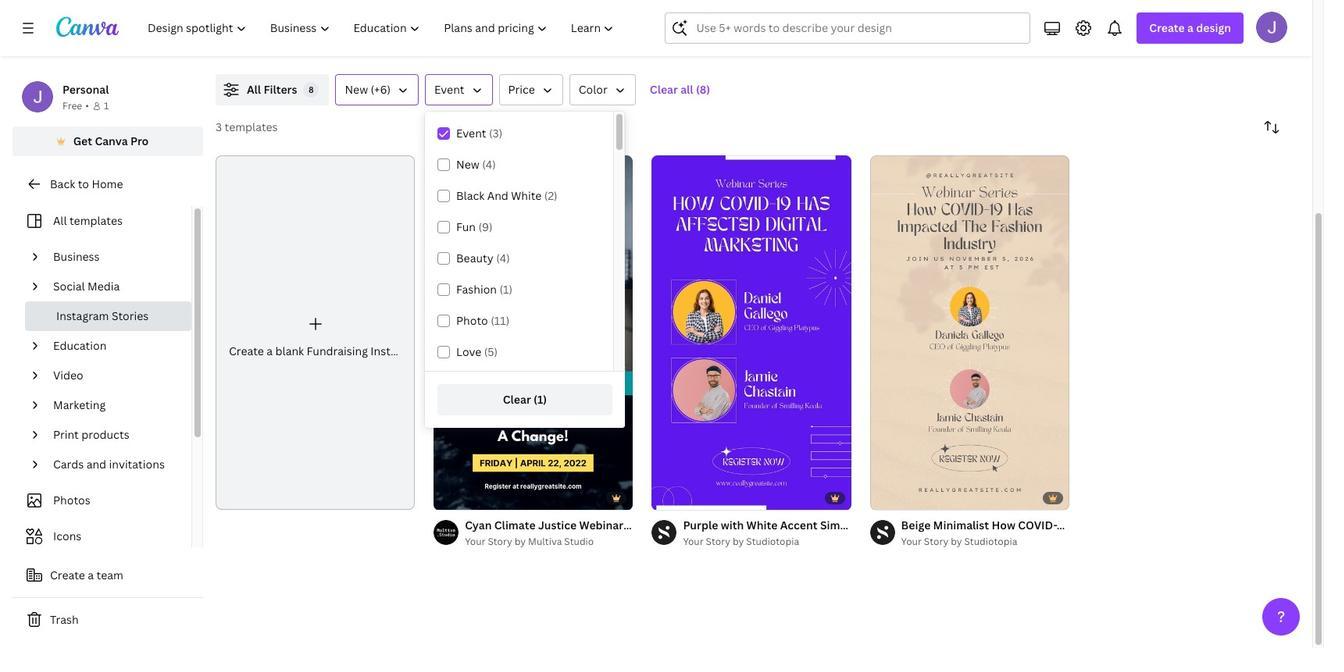 Task type: vqa. For each thing, say whether or not it's contained in the screenshot.
copy link
no



Task type: locate. For each thing, give the bounding box(es) containing it.
2 horizontal spatial create
[[1150, 20, 1185, 35]]

a inside button
[[88, 568, 94, 583]]

clear all (8)
[[650, 82, 711, 97]]

create left the design
[[1150, 20, 1185, 35]]

1 horizontal spatial a
[[267, 344, 273, 359]]

studiotopia
[[747, 535, 800, 548], [965, 535, 1018, 548]]

create a design
[[1150, 20, 1232, 35]]

and
[[487, 188, 509, 203]]

a for design
[[1188, 20, 1194, 35]]

0 horizontal spatial your story by studiotopia link
[[683, 534, 851, 550]]

your story by studiotopia link for purple with white accent simple aesthetic digital marketing webinar promotion instagram story image
[[683, 534, 851, 550]]

a left the design
[[1188, 20, 1194, 35]]

trash
[[50, 612, 79, 627]]

1 horizontal spatial new
[[456, 157, 480, 172]]

stories
[[112, 308, 149, 323]]

get canva pro button
[[13, 126, 203, 156]]

and
[[86, 457, 106, 472]]

(1)
[[500, 282, 513, 297], [534, 392, 547, 407]]

event for event
[[434, 82, 465, 97]]

a left blank
[[267, 344, 273, 359]]

create down icons at the bottom left of the page
[[50, 568, 85, 583]]

a inside dropdown button
[[1188, 20, 1194, 35]]

(3)
[[489, 126, 503, 141]]

2 studiotopia from the left
[[965, 535, 1018, 548]]

multiva
[[528, 535, 562, 548]]

templates right '3'
[[225, 120, 278, 134]]

fundraising
[[307, 344, 368, 359]]

1 horizontal spatial instagram
[[371, 344, 423, 359]]

Sort by button
[[1257, 112, 1288, 143]]

1 vertical spatial clear
[[503, 392, 531, 407]]

(1) for clear (1)
[[534, 392, 547, 407]]

0 horizontal spatial all
[[53, 213, 67, 228]]

1 vertical spatial event
[[456, 126, 486, 141]]

new inside new (+6) button
[[345, 82, 368, 97]]

all templates link
[[22, 206, 182, 236]]

0 horizontal spatial instagram
[[56, 308, 109, 323]]

photo (11)
[[456, 313, 510, 328]]

1 vertical spatial new
[[456, 157, 480, 172]]

0 horizontal spatial studiotopia
[[747, 535, 800, 548]]

create left blank
[[229, 344, 264, 359]]

1 vertical spatial templates
[[69, 213, 123, 228]]

templates for all templates
[[69, 213, 123, 228]]

all left filters
[[247, 82, 261, 97]]

cyan climate justice webinar livestream your story your story by multiva studio
[[465, 518, 744, 548]]

0 horizontal spatial new
[[345, 82, 368, 97]]

1 vertical spatial all
[[53, 213, 67, 228]]

instagram right fundraising
[[371, 344, 423, 359]]

marketing link
[[47, 390, 182, 420]]

templates down "back to home"
[[69, 213, 123, 228]]

back to home link
[[13, 169, 203, 200]]

new
[[345, 82, 368, 97], [456, 157, 480, 172]]

1 horizontal spatial your story by studiotopia link
[[901, 534, 1070, 550]]

fun
[[456, 220, 476, 234]]

0 horizontal spatial by
[[515, 535, 526, 548]]

3 by from the left
[[951, 535, 962, 548]]

new left (+6)
[[345, 82, 368, 97]]

0 vertical spatial a
[[1188, 20, 1194, 35]]

2 horizontal spatial a
[[1188, 20, 1194, 35]]

0 vertical spatial (4)
[[482, 157, 496, 172]]

None search field
[[665, 13, 1031, 44]]

1 horizontal spatial (4)
[[496, 251, 510, 266]]

1 horizontal spatial by
[[733, 535, 744, 548]]

studiotopia for purple with white accent simple aesthetic digital marketing webinar promotion instagram story image 'your story by studiotopia' link
[[747, 535, 800, 548]]

(4) for beauty (4)
[[496, 251, 510, 266]]

new for new (4)
[[456, 157, 480, 172]]

0 vertical spatial new
[[345, 82, 368, 97]]

free
[[63, 99, 82, 112]]

3 templates
[[216, 120, 278, 134]]

new (4)
[[456, 157, 496, 172]]

black
[[456, 188, 485, 203]]

webinar
[[579, 518, 624, 533]]

by for purple with white accent simple aesthetic digital marketing webinar promotion instagram story image
[[733, 535, 744, 548]]

icons link
[[22, 522, 182, 551]]

(2)
[[545, 188, 558, 203]]

1 horizontal spatial all
[[247, 82, 261, 97]]

1 your story by studiotopia link from the left
[[683, 534, 851, 550]]

cyan climate justice webinar livestream your story image
[[434, 156, 633, 510]]

1 vertical spatial (1)
[[534, 392, 547, 407]]

social media link
[[47, 272, 182, 301]]

media
[[88, 279, 120, 294]]

studiotopia for 'your story by studiotopia' link associated with beige minimalist how covid-19 has impacted the fashion industry webinar promotion instagram story image
[[965, 535, 1018, 548]]

a left team
[[88, 568, 94, 583]]

price
[[508, 82, 535, 97]]

0 vertical spatial event
[[434, 82, 465, 97]]

0 vertical spatial all
[[247, 82, 261, 97]]

video link
[[47, 361, 182, 390]]

fashion
[[456, 282, 497, 297]]

new up black
[[456, 157, 480, 172]]

by
[[515, 535, 526, 548], [733, 535, 744, 548], [951, 535, 962, 548]]

(1) for fashion (1)
[[500, 282, 513, 297]]

back to home
[[50, 176, 123, 191]]

2 your story by studiotopia from the left
[[901, 535, 1018, 548]]

1 vertical spatial (4)
[[496, 251, 510, 266]]

instagram up education at the bottom of the page
[[56, 308, 109, 323]]

instagram
[[56, 308, 109, 323], [371, 344, 423, 359]]

purple with white accent simple aesthetic digital marketing webinar promotion instagram story image
[[652, 156, 851, 510]]

0 vertical spatial (1)
[[500, 282, 513, 297]]

all down back
[[53, 213, 67, 228]]

0 horizontal spatial (4)
[[482, 157, 496, 172]]

2 your story by studiotopia link from the left
[[901, 534, 1070, 550]]

print products
[[53, 427, 129, 442]]

create inside dropdown button
[[1150, 20, 1185, 35]]

(4) right beauty
[[496, 251, 510, 266]]

(1) inside button
[[534, 392, 547, 407]]

event inside button
[[434, 82, 465, 97]]

canva
[[95, 133, 128, 148]]

story
[[426, 344, 455, 359], [715, 518, 744, 533], [488, 535, 512, 548], [706, 535, 731, 548], [924, 535, 949, 548]]

beauty
[[456, 251, 494, 266]]

create a team
[[50, 568, 123, 583]]

get canva pro
[[73, 133, 149, 148]]

0 horizontal spatial your story by studiotopia
[[683, 535, 800, 548]]

2 horizontal spatial by
[[951, 535, 962, 548]]

clear (1) button
[[438, 384, 613, 416]]

marketing
[[53, 398, 106, 412]]

1 horizontal spatial clear
[[650, 82, 678, 97]]

2 vertical spatial create
[[50, 568, 85, 583]]

by inside cyan climate justice webinar livestream your story your story by multiva studio
[[515, 535, 526, 548]]

1 by from the left
[[515, 535, 526, 548]]

love
[[456, 345, 482, 359]]

1 studiotopia from the left
[[747, 535, 800, 548]]

business link
[[47, 242, 182, 272]]

your
[[688, 518, 712, 533], [465, 535, 486, 548], [683, 535, 704, 548], [901, 535, 922, 548]]

your story by studiotopia
[[683, 535, 800, 548], [901, 535, 1018, 548]]

1 horizontal spatial studiotopia
[[965, 535, 1018, 548]]

(4) for new (4)
[[482, 157, 496, 172]]

1 horizontal spatial your story by studiotopia
[[901, 535, 1018, 548]]

blank
[[275, 344, 304, 359]]

2 by from the left
[[733, 535, 744, 548]]

0 vertical spatial clear
[[650, 82, 678, 97]]

(4)
[[482, 157, 496, 172], [496, 251, 510, 266]]

create inside button
[[50, 568, 85, 583]]

templates
[[225, 120, 278, 134], [69, 213, 123, 228]]

1 vertical spatial a
[[267, 344, 273, 359]]

1 your story by studiotopia from the left
[[683, 535, 800, 548]]

1 vertical spatial instagram
[[371, 344, 423, 359]]

instagram stories
[[56, 308, 149, 323]]

templates for 3 templates
[[225, 120, 278, 134]]

all filters
[[247, 82, 297, 97]]

0 horizontal spatial templates
[[69, 213, 123, 228]]

your story by studiotopia link
[[683, 534, 851, 550], [901, 534, 1070, 550]]

(8)
[[696, 82, 711, 97]]

0 vertical spatial create
[[1150, 20, 1185, 35]]

jacob simon image
[[1257, 12, 1288, 43]]

(4) down (3)
[[482, 157, 496, 172]]

livestream
[[626, 518, 685, 533]]

climate
[[495, 518, 536, 533]]

cards and invitations
[[53, 457, 165, 472]]

filters
[[264, 82, 297, 97]]

1 horizontal spatial templates
[[225, 120, 278, 134]]

0 vertical spatial instagram
[[56, 308, 109, 323]]

0 horizontal spatial clear
[[503, 392, 531, 407]]

1 horizontal spatial (1)
[[534, 392, 547, 407]]

clear
[[650, 82, 678, 97], [503, 392, 531, 407]]

icons
[[53, 529, 82, 544]]

event left (3)
[[456, 126, 486, 141]]

color
[[579, 82, 608, 97]]

8
[[309, 84, 314, 95]]

(9)
[[479, 220, 493, 234]]

cyan
[[465, 518, 492, 533]]

1 vertical spatial create
[[229, 344, 264, 359]]

0 horizontal spatial (1)
[[500, 282, 513, 297]]

2 vertical spatial a
[[88, 568, 94, 583]]

0 vertical spatial templates
[[225, 120, 278, 134]]

0 horizontal spatial a
[[88, 568, 94, 583]]

story inside "create a blank fundraising instagram story" element
[[426, 344, 455, 359]]

color button
[[570, 74, 636, 105]]

1 horizontal spatial create
[[229, 344, 264, 359]]

0 horizontal spatial create
[[50, 568, 85, 583]]

all inside "all templates" link
[[53, 213, 67, 228]]

templates inside "all templates" link
[[69, 213, 123, 228]]

event up event (3)
[[434, 82, 465, 97]]



Task type: describe. For each thing, give the bounding box(es) containing it.
all
[[681, 82, 694, 97]]

free •
[[63, 99, 89, 112]]

create for create a blank fundraising instagram story
[[229, 344, 264, 359]]

fundraising instagram stories templates image
[[954, 0, 1288, 55]]

photo
[[456, 313, 488, 328]]

home
[[92, 176, 123, 191]]

by for beige minimalist how covid-19 has impacted the fashion industry webinar promotion instagram story image
[[951, 535, 962, 548]]

print
[[53, 427, 79, 442]]

cyan climate justice webinar livestream your story link
[[465, 517, 744, 534]]

new for new (+6)
[[345, 82, 368, 97]]

beige minimalist how covid-19 has impacted the fashion industry webinar promotion instagram story image
[[870, 156, 1070, 510]]

a for team
[[88, 568, 94, 583]]

beauty (4)
[[456, 251, 510, 266]]

justice
[[538, 518, 577, 533]]

personal
[[63, 82, 109, 97]]

create for create a design
[[1150, 20, 1185, 35]]

design
[[1197, 20, 1232, 35]]

clear for clear all (8)
[[650, 82, 678, 97]]

pro
[[130, 133, 149, 148]]

create a design button
[[1137, 13, 1244, 44]]

trash link
[[13, 605, 203, 636]]

new (+6) button
[[336, 74, 419, 105]]

social media
[[53, 279, 120, 294]]

all for all filters
[[247, 82, 261, 97]]

clear all (8) button
[[642, 74, 718, 105]]

photos link
[[22, 486, 182, 516]]

create a team button
[[13, 560, 203, 591]]

(5)
[[484, 345, 498, 359]]

Search search field
[[697, 13, 1021, 43]]

create a blank fundraising instagram story link
[[216, 156, 455, 510]]

3
[[216, 120, 222, 134]]

create a blank fundraising instagram story
[[229, 344, 455, 359]]

photos
[[53, 493, 90, 508]]

to
[[78, 176, 89, 191]]

(+6)
[[371, 82, 391, 97]]

invitations
[[109, 457, 165, 472]]

your story by studiotopia for purple with white accent simple aesthetic digital marketing webinar promotion instagram story image 'your story by studiotopia' link
[[683, 535, 800, 548]]

team
[[97, 568, 123, 583]]

clear for clear (1)
[[503, 392, 531, 407]]

fun (9)
[[456, 220, 493, 234]]

event for event (3)
[[456, 126, 486, 141]]

all templates
[[53, 213, 123, 228]]

cards and invitations link
[[47, 450, 182, 480]]

fashion (1)
[[456, 282, 513, 297]]

white
[[511, 188, 542, 203]]

black and white (2)
[[456, 188, 558, 203]]

new (+6)
[[345, 82, 391, 97]]

your story by studiotopia link for beige minimalist how covid-19 has impacted the fashion industry webinar promotion instagram story image
[[901, 534, 1070, 550]]

studio
[[564, 535, 594, 548]]

•
[[85, 99, 89, 112]]

love (5)
[[456, 345, 498, 359]]

education
[[53, 338, 107, 353]]

business
[[53, 249, 100, 264]]

clear (1)
[[503, 392, 547, 407]]

education link
[[47, 331, 182, 361]]

create a blank fundraising instagram story element
[[216, 156, 455, 510]]

social
[[53, 279, 85, 294]]

print products link
[[47, 420, 182, 450]]

your story by studiotopia for 'your story by studiotopia' link associated with beige minimalist how covid-19 has impacted the fashion industry webinar promotion instagram story image
[[901, 535, 1018, 548]]

all for all templates
[[53, 213, 67, 228]]

8 filter options selected element
[[304, 82, 319, 98]]

event (3)
[[456, 126, 503, 141]]

event button
[[425, 74, 493, 105]]

top level navigation element
[[138, 13, 628, 44]]

your story by multiva studio link
[[465, 534, 633, 550]]

back
[[50, 176, 75, 191]]

get
[[73, 133, 92, 148]]

cards
[[53, 457, 84, 472]]

(11)
[[491, 313, 510, 328]]

1
[[104, 99, 109, 112]]

price button
[[499, 74, 563, 105]]

create for create a team
[[50, 568, 85, 583]]

products
[[81, 427, 129, 442]]

a for blank
[[267, 344, 273, 359]]



